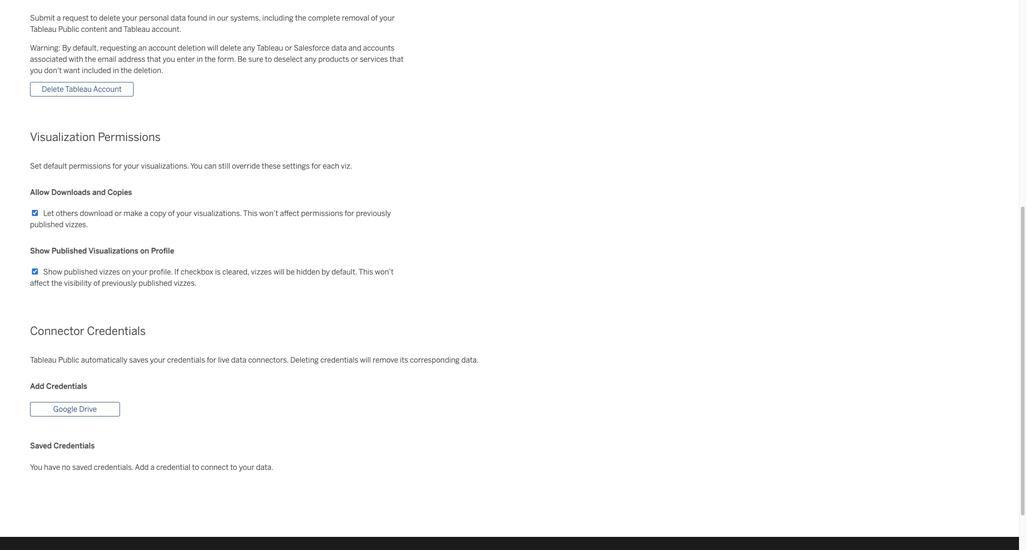 Task type: vqa. For each thing, say whether or not it's contained in the screenshot.
the topmost Learn more link
no



Task type: locate. For each thing, give the bounding box(es) containing it.
2 horizontal spatial will
[[360, 356, 371, 365]]

2 horizontal spatial of
[[371, 13, 378, 22]]

1 vertical spatial visualizations.
[[194, 209, 242, 218]]

email
[[98, 55, 117, 64]]

1 horizontal spatial of
[[168, 209, 175, 218]]

a left copy
[[144, 209, 148, 218]]

google
[[53, 405, 77, 414]]

credentials
[[167, 356, 205, 365], [321, 356, 359, 365]]

0 vertical spatial show
[[30, 247, 50, 256]]

0 horizontal spatial delete
[[99, 13, 120, 22]]

vizzes right cleared,
[[251, 268, 272, 277]]

0 vertical spatial on
[[140, 247, 149, 256]]

won't
[[260, 209, 278, 218], [375, 268, 394, 277]]

show right show published vizzes on your profile. if checkbox is cleared, vizzes will be hidden by default. this won't affect the visibility of previously published vizzes. checkbox
[[43, 268, 62, 277]]

1 horizontal spatial add
[[135, 463, 149, 472]]

1 vertical spatial previously
[[102, 279, 137, 288]]

permissions
[[98, 130, 161, 144]]

0 vertical spatial published
[[30, 220, 64, 229]]

associated
[[30, 55, 67, 64]]

1 vertical spatial you
[[30, 66, 42, 75]]

credentials up automatically
[[87, 325, 146, 338]]

0 vertical spatial credentials
[[87, 325, 146, 338]]

2 public from the top
[[58, 356, 79, 365]]

to inside 'submit a request to delete your personal data found in our systems, including the complete removal of your tableau public content and tableau account.'
[[90, 13, 97, 22]]

1 horizontal spatial previously
[[356, 209, 391, 218]]

1 horizontal spatial and
[[109, 25, 122, 34]]

1 vertical spatial in
[[197, 55, 203, 64]]

1 horizontal spatial delete
[[220, 43, 241, 52]]

data up 'products'
[[332, 43, 347, 52]]

or left services
[[351, 55, 358, 64]]

account
[[93, 85, 122, 94]]

its
[[400, 356, 409, 365]]

in left our
[[209, 13, 215, 22]]

0 vertical spatial any
[[243, 43, 255, 52]]

0 horizontal spatial vizzes
[[99, 268, 120, 277]]

0 horizontal spatial this
[[243, 209, 258, 218]]

0 horizontal spatial any
[[243, 43, 255, 52]]

or up deselect
[[285, 43, 292, 52]]

0 horizontal spatial won't
[[260, 209, 278, 218]]

you left have
[[30, 463, 42, 472]]

1 horizontal spatial this
[[359, 268, 373, 277]]

including
[[263, 13, 294, 22]]

public inside 'submit a request to delete your personal data found in our systems, including the complete removal of your tableau public content and tableau account.'
[[58, 25, 79, 34]]

the down the address
[[121, 66, 132, 75]]

you down account
[[163, 55, 175, 64]]

data up the account.
[[171, 13, 186, 22]]

in
[[209, 13, 215, 22], [197, 55, 203, 64], [113, 66, 119, 75]]

data inside warning: by default, requesting an account deletion will delete any tableau or salesforce data and accounts associated with the email address that you enter in the form. be sure to deselect any products or services that you don't want included in the deletion.
[[332, 43, 347, 52]]

on down visualizations
[[122, 268, 131, 277]]

1 vertical spatial add
[[135, 463, 149, 472]]

2 vertical spatial a
[[151, 463, 155, 472]]

a left credential at the bottom left of page
[[151, 463, 155, 472]]

2 horizontal spatial data
[[332, 43, 347, 52]]

your inside let others download or make a copy of your visualizations. this won't affect permissions for previously published vizzes.
[[177, 209, 192, 218]]

1 vertical spatial published
[[64, 268, 98, 277]]

viz.
[[341, 162, 353, 171]]

2 vertical spatial credentials
[[54, 442, 95, 451]]

0 horizontal spatial that
[[147, 55, 161, 64]]

published
[[30, 220, 64, 229], [64, 268, 98, 277], [139, 279, 172, 288]]

credential
[[156, 463, 191, 472]]

affect inside show published vizzes on your profile. if checkbox is cleared, vizzes will be hidden by default. this won't affect the visibility of previously published vizzes.
[[30, 279, 50, 288]]

your left profile.
[[132, 268, 148, 277]]

a right submit
[[57, 13, 61, 22]]

data inside 'submit a request to delete your personal data found in our systems, including the complete removal of your tableau public content and tableau account.'
[[171, 13, 186, 22]]

0 vertical spatial previously
[[356, 209, 391, 218]]

your right "saves"
[[150, 356, 166, 365]]

set
[[30, 162, 42, 171]]

vizzes.
[[65, 220, 88, 229], [174, 279, 197, 288]]

credentials left live at the bottom left
[[167, 356, 205, 365]]

1 vertical spatial show
[[43, 268, 62, 277]]

1 horizontal spatial you
[[190, 162, 203, 171]]

you have no saved credentials. add a credential to connect to your data.
[[30, 463, 274, 472]]

profile
[[151, 247, 174, 256]]

that up deletion.
[[147, 55, 161, 64]]

default,
[[73, 43, 99, 52]]

your right copy
[[177, 209, 192, 218]]

will left remove
[[360, 356, 371, 365]]

the right including at the top left
[[295, 13, 307, 22]]

won't inside show published vizzes on your profile. if checkbox is cleared, vizzes will be hidden by default. this won't affect the visibility of previously published vizzes.
[[375, 268, 394, 277]]

1 horizontal spatial affect
[[280, 209, 300, 218]]

1 horizontal spatial permissions
[[301, 209, 343, 218]]

on
[[140, 247, 149, 256], [122, 268, 131, 277]]

0 horizontal spatial will
[[207, 43, 218, 52]]

credentials right deleting
[[321, 356, 359, 365]]

complete
[[308, 13, 341, 22]]

by
[[62, 43, 71, 52]]

1 horizontal spatial credentials
[[321, 356, 359, 365]]

and inside 'submit a request to delete your personal data found in our systems, including the complete removal of your tableau public content and tableau account.'
[[109, 25, 122, 34]]

1 horizontal spatial will
[[274, 268, 285, 277]]

add
[[30, 382, 44, 391], [135, 463, 149, 472]]

deleting
[[291, 356, 319, 365]]

of right visibility
[[93, 279, 100, 288]]

1 vertical spatial credentials
[[46, 382, 87, 391]]

1 vertical spatial vizzes.
[[174, 279, 197, 288]]

tableau up sure
[[257, 43, 283, 52]]

the
[[295, 13, 307, 22], [85, 55, 96, 64], [205, 55, 216, 64], [121, 66, 132, 75], [51, 279, 62, 288]]

2 horizontal spatial and
[[349, 43, 362, 52]]

1 vertical spatial on
[[122, 268, 131, 277]]

0 vertical spatial and
[[109, 25, 122, 34]]

you down associated
[[30, 66, 42, 75]]

credentials
[[87, 325, 146, 338], [46, 382, 87, 391], [54, 442, 95, 451]]

0 vertical spatial a
[[57, 13, 61, 22]]

1 horizontal spatial vizzes.
[[174, 279, 197, 288]]

can
[[204, 162, 217, 171]]

0 horizontal spatial credentials
[[167, 356, 205, 365]]

2 vertical spatial of
[[93, 279, 100, 288]]

in down the email
[[113, 66, 119, 75]]

form.
[[218, 55, 236, 64]]

saved
[[72, 463, 92, 472]]

1 vertical spatial of
[[168, 209, 175, 218]]

0 vertical spatial public
[[58, 25, 79, 34]]

published down profile.
[[139, 279, 172, 288]]

tableau public automatically saves your credentials for live data connectors. deleting credentials will remove its corresponding data.
[[30, 356, 479, 365]]

visualization permissions
[[30, 130, 161, 144]]

will
[[207, 43, 218, 52], [274, 268, 285, 277], [360, 356, 371, 365]]

2 vertical spatial or
[[115, 209, 122, 218]]

the left visibility
[[51, 279, 62, 288]]

in inside 'submit a request to delete your personal data found in our systems, including the complete removal of your tableau public content and tableau account.'
[[209, 13, 215, 22]]

0 horizontal spatial previously
[[102, 279, 137, 288]]

with
[[69, 55, 83, 64]]

visualizations
[[89, 247, 138, 256]]

a
[[57, 13, 61, 22], [144, 209, 148, 218], [151, 463, 155, 472]]

any up sure
[[243, 43, 255, 52]]

the down default,
[[85, 55, 96, 64]]

will up form.
[[207, 43, 218, 52]]

make
[[124, 209, 143, 218]]

deselect
[[274, 55, 303, 64]]

any
[[243, 43, 255, 52], [305, 55, 317, 64]]

1 public from the top
[[58, 25, 79, 34]]

or left make
[[115, 209, 122, 218]]

1 horizontal spatial in
[[197, 55, 203, 64]]

vizzes
[[99, 268, 120, 277], [251, 268, 272, 277]]

0 vertical spatial data.
[[462, 356, 479, 365]]

1 vertical spatial affect
[[30, 279, 50, 288]]

you left can
[[190, 162, 203, 171]]

delete up form.
[[220, 43, 241, 52]]

of right removal at the left top of the page
[[371, 13, 378, 22]]

on inside show published vizzes on your profile. if checkbox is cleared, vizzes will be hidden by default. this won't affect the visibility of previously published vizzes.
[[122, 268, 131, 277]]

0 horizontal spatial or
[[115, 209, 122, 218]]

downloads
[[51, 188, 91, 197]]

published down "let" in the left top of the page
[[30, 220, 64, 229]]

1 vertical spatial delete
[[220, 43, 241, 52]]

request
[[63, 13, 89, 22]]

visualizations.
[[141, 162, 189, 171], [194, 209, 242, 218]]

on left the profile on the top left of page
[[140, 247, 149, 256]]

1 horizontal spatial that
[[390, 55, 404, 64]]

1 horizontal spatial data
[[231, 356, 247, 365]]

to up content
[[90, 13, 97, 22]]

tableau up an
[[124, 25, 150, 34]]

and up services
[[349, 43, 362, 52]]

in down deletion
[[197, 55, 203, 64]]

2 vertical spatial published
[[139, 279, 172, 288]]

and left copies
[[92, 188, 106, 197]]

1 horizontal spatial data.
[[462, 356, 479, 365]]

and up requesting
[[109, 25, 122, 34]]

1 credentials from the left
[[167, 356, 205, 365]]

data.
[[462, 356, 479, 365], [256, 463, 274, 472]]

your up copies
[[124, 162, 139, 171]]

data right live at the bottom left
[[231, 356, 247, 365]]

1 vertical spatial a
[[144, 209, 148, 218]]

1 vertical spatial data
[[332, 43, 347, 52]]

systems,
[[230, 13, 261, 22]]

1 vertical spatial and
[[349, 43, 362, 52]]

1 horizontal spatial a
[[144, 209, 148, 218]]

1 vertical spatial permissions
[[301, 209, 343, 218]]

1 horizontal spatial on
[[140, 247, 149, 256]]

found
[[188, 13, 208, 22]]

of inside 'submit a request to delete your personal data found in our systems, including the complete removal of your tableau public content and tableau account.'
[[371, 13, 378, 22]]

you
[[163, 55, 175, 64], [30, 66, 42, 75]]

add right credentials.
[[135, 463, 149, 472]]

1 vertical spatial will
[[274, 268, 285, 277]]

1 vertical spatial or
[[351, 55, 358, 64]]

show inside show published vizzes on your profile. if checkbox is cleared, vizzes will be hidden by default. this won't affect the visibility of previously published vizzes.
[[43, 268, 62, 277]]

2 horizontal spatial published
[[139, 279, 172, 288]]

show up show published vizzes on your profile. if checkbox is cleared, vizzes will be hidden by default. this won't affect the visibility of previously published vizzes. checkbox
[[30, 247, 50, 256]]

google drive
[[53, 405, 97, 414]]

0 horizontal spatial a
[[57, 13, 61, 22]]

0 horizontal spatial of
[[93, 279, 100, 288]]

published up visibility
[[64, 268, 98, 277]]

tableau
[[30, 25, 57, 34], [124, 25, 150, 34], [257, 43, 283, 52], [65, 85, 92, 94], [30, 356, 57, 365]]

0 horizontal spatial data.
[[256, 463, 274, 472]]

checkbox
[[181, 268, 213, 277]]

vizzes down visualizations
[[99, 268, 120, 277]]

accounts
[[363, 43, 395, 52]]

no
[[62, 463, 71, 472]]

public up add credentials
[[58, 356, 79, 365]]

by
[[322, 268, 330, 277]]

0 vertical spatial vizzes.
[[65, 220, 88, 229]]

1 horizontal spatial visualizations.
[[194, 209, 242, 218]]

vizzes. down if
[[174, 279, 197, 288]]

1 vertical spatial public
[[58, 356, 79, 365]]

0 horizontal spatial data
[[171, 13, 186, 22]]

will inside warning: by default, requesting an account deletion will delete any tableau or salesforce data and accounts associated with the email address that you enter in the form. be sure to deselect any products or services that you don't want included in the deletion.
[[207, 43, 218, 52]]

0 vertical spatial visualizations.
[[141, 162, 189, 171]]

0 horizontal spatial on
[[122, 268, 131, 277]]

0 horizontal spatial add
[[30, 382, 44, 391]]

0 horizontal spatial in
[[113, 66, 119, 75]]

connect
[[201, 463, 229, 472]]

0 vertical spatial won't
[[260, 209, 278, 218]]

0 horizontal spatial published
[[30, 220, 64, 229]]

this
[[243, 209, 258, 218], [359, 268, 373, 277]]

for
[[113, 162, 122, 171], [312, 162, 321, 171], [345, 209, 355, 218], [207, 356, 217, 365]]

0 vertical spatial of
[[371, 13, 378, 22]]

and
[[109, 25, 122, 34], [349, 43, 362, 52], [92, 188, 106, 197]]

settings
[[283, 162, 310, 171]]

1 vizzes from the left
[[99, 268, 120, 277]]

0 vertical spatial will
[[207, 43, 218, 52]]

add credentials
[[30, 382, 87, 391]]

to right sure
[[265, 55, 272, 64]]

0 horizontal spatial you
[[30, 463, 42, 472]]

copy
[[150, 209, 167, 218]]

0 vertical spatial data
[[171, 13, 186, 22]]

any down salesforce
[[305, 55, 317, 64]]

1 vertical spatial you
[[30, 463, 42, 472]]

that
[[147, 55, 161, 64], [390, 55, 404, 64]]

that down the accounts
[[390, 55, 404, 64]]

2 credentials from the left
[[321, 356, 359, 365]]

1 horizontal spatial you
[[163, 55, 175, 64]]

credentials up saved
[[54, 442, 95, 451]]

delete up content
[[99, 13, 120, 22]]

credentials up google
[[46, 382, 87, 391]]

you
[[190, 162, 203, 171], [30, 463, 42, 472]]

corresponding
[[410, 356, 460, 365]]

of right copy
[[168, 209, 175, 218]]

delete
[[99, 13, 120, 22], [220, 43, 241, 52]]

1 horizontal spatial or
[[285, 43, 292, 52]]

tableau down want
[[65, 85, 92, 94]]

will left be
[[274, 268, 285, 277]]

this inside show published vizzes on your profile. if checkbox is cleared, vizzes will be hidden by default. this won't affect the visibility of previously published vizzes.
[[359, 268, 373, 277]]

add up google drive button
[[30, 382, 44, 391]]

vizzes. down others
[[65, 220, 88, 229]]

0 horizontal spatial and
[[92, 188, 106, 197]]

of
[[371, 13, 378, 22], [168, 209, 175, 218], [93, 279, 100, 288]]

1 horizontal spatial published
[[64, 268, 98, 277]]

this inside let others download or make a copy of your visualizations. this won't affect permissions for previously published vizzes.
[[243, 209, 258, 218]]

default
[[43, 162, 67, 171]]

public down request
[[58, 25, 79, 34]]

1 vertical spatial won't
[[375, 268, 394, 277]]

services
[[360, 55, 388, 64]]

delete inside warning: by default, requesting an account deletion will delete any tableau or salesforce data and accounts associated with the email address that you enter in the form. be sure to deselect any products or services that you don't want included in the deletion.
[[220, 43, 241, 52]]



Task type: describe. For each thing, give the bounding box(es) containing it.
vizzes. inside show published vizzes on your profile. if checkbox is cleared, vizzes will be hidden by default. this won't affect the visibility of previously published vizzes.
[[174, 279, 197, 288]]

cleared,
[[222, 268, 249, 277]]

the inside show published vizzes on your profile. if checkbox is cleared, vizzes will be hidden by default. this won't affect the visibility of previously published vizzes.
[[51, 279, 62, 288]]

let others download or make a copy of your visualizations. this won't affect permissions for previously published vizzes.
[[30, 209, 391, 229]]

default.
[[332, 268, 357, 277]]

your right connect
[[239, 463, 255, 472]]

Let others download or make a copy of your visualizations. This won't affect permissions for previously published vizzes. checkbox
[[32, 210, 38, 216]]

download
[[80, 209, 113, 218]]

0 vertical spatial you
[[163, 55, 175, 64]]

live
[[218, 356, 230, 365]]

included
[[82, 66, 111, 75]]

will inside show published vizzes on your profile. if checkbox is cleared, vizzes will be hidden by default. this won't affect the visibility of previously published vizzes.
[[274, 268, 285, 277]]

to right connect
[[230, 463, 237, 472]]

the inside 'submit a request to delete your personal data found in our systems, including the complete removal of your tableau public content and tableau account.'
[[295, 13, 307, 22]]

our
[[217, 13, 229, 22]]

warning: by default, requesting an account deletion will delete any tableau or salesforce data and accounts associated with the email address that you enter in the form. be sure to deselect any products or services that you don't want included in the deletion.
[[30, 43, 404, 75]]

deletion.
[[134, 66, 163, 75]]

be
[[238, 55, 247, 64]]

tableau up add credentials
[[30, 356, 57, 365]]

a inside 'submit a request to delete your personal data found in our systems, including the complete removal of your tableau public content and tableau account.'
[[57, 13, 61, 22]]

of inside show published vizzes on your profile. if checkbox is cleared, vizzes will be hidden by default. this won't affect the visibility of previously published vizzes.
[[93, 279, 100, 288]]

delete
[[42, 85, 64, 94]]

0 horizontal spatial visualizations.
[[141, 162, 189, 171]]

Show published vizzes on your profile. If checkbox is cleared, vizzes will be hidden by default. This won't affect the visibility of previously published vizzes. checkbox
[[32, 269, 38, 275]]

automatically
[[81, 356, 128, 365]]

0 horizontal spatial you
[[30, 66, 42, 75]]

profile.
[[149, 268, 173, 277]]

credentials for add credentials
[[46, 382, 87, 391]]

to left connect
[[192, 463, 199, 472]]

delete inside 'submit a request to delete your personal data found in our systems, including the complete removal of your tableau public content and tableau account.'
[[99, 13, 120, 22]]

on for vizzes
[[122, 268, 131, 277]]

for inside let others download or make a copy of your visualizations. this won't affect permissions for previously published vizzes.
[[345, 209, 355, 218]]

2 vertical spatial will
[[360, 356, 371, 365]]

hidden
[[297, 268, 320, 277]]

drive
[[79, 405, 97, 414]]

don't
[[44, 66, 62, 75]]

previously inside let others download or make a copy of your visualizations. this won't affect permissions for previously published vizzes.
[[356, 209, 391, 218]]

tableau down submit
[[30, 25, 57, 34]]

the left form.
[[205, 55, 216, 64]]

submit
[[30, 13, 55, 22]]

connector credentials
[[30, 325, 146, 338]]

personal
[[139, 13, 169, 22]]

1 vertical spatial data.
[[256, 463, 274, 472]]

google drive button
[[30, 403, 120, 417]]

allow
[[30, 188, 49, 197]]

address
[[118, 55, 146, 64]]

be
[[286, 268, 295, 277]]

your left personal
[[122, 13, 137, 22]]

won't inside let others download or make a copy of your visualizations. this won't affect permissions for previously published vizzes.
[[260, 209, 278, 218]]

if
[[174, 268, 179, 277]]

salesforce
[[294, 43, 330, 52]]

warning:
[[30, 43, 60, 52]]

and inside warning: by default, requesting an account deletion will delete any tableau or salesforce data and accounts associated with the email address that you enter in the form. be sure to deselect any products or services that you don't want included in the deletion.
[[349, 43, 362, 52]]

show for published
[[43, 268, 62, 277]]

1 vertical spatial any
[[305, 55, 317, 64]]

saved
[[30, 442, 52, 451]]

your up the accounts
[[380, 13, 395, 22]]

previously inside show published vizzes on your profile. if checkbox is cleared, vizzes will be hidden by default. this won't affect the visibility of previously published vizzes.
[[102, 279, 137, 288]]

remove
[[373, 356, 399, 365]]

on for visualizations
[[140, 247, 149, 256]]

want
[[63, 66, 80, 75]]

let
[[43, 209, 54, 218]]

an
[[138, 43, 147, 52]]

visualization
[[30, 130, 95, 144]]

sure
[[249, 55, 264, 64]]

published inside let others download or make a copy of your visualizations. this won't affect permissions for previously published vizzes.
[[30, 220, 64, 229]]

delete tableau account
[[42, 85, 122, 94]]

submit a request to delete your personal data found in our systems, including the complete removal of your tableau public content and tableau account.
[[30, 13, 395, 34]]

credentials.
[[94, 463, 134, 472]]

your inside show published vizzes on your profile. if checkbox is cleared, vizzes will be hidden by default. this won't affect the visibility of previously published vizzes.
[[132, 268, 148, 277]]

2 vertical spatial in
[[113, 66, 119, 75]]

0 vertical spatial or
[[285, 43, 292, 52]]

tableau inside warning: by default, requesting an account deletion will delete any tableau or salesforce data and accounts associated with the email address that you enter in the form. be sure to deselect any products or services that you don't want included in the deletion.
[[257, 43, 283, 52]]

show published visualizations on profile
[[30, 247, 174, 256]]

affect inside let others download or make a copy of your visualizations. this won't affect permissions for previously published vizzes.
[[280, 209, 300, 218]]

credentials for saved credentials
[[54, 442, 95, 451]]

have
[[44, 463, 60, 472]]

copies
[[108, 188, 132, 197]]

2 vizzes from the left
[[251, 268, 272, 277]]

to inside warning: by default, requesting an account deletion will delete any tableau or salesforce data and accounts associated with the email address that you enter in the form. be sure to deselect any products or services that you don't want included in the deletion.
[[265, 55, 272, 64]]

override
[[232, 162, 260, 171]]

saved credentials
[[30, 442, 95, 451]]

0 vertical spatial add
[[30, 382, 44, 391]]

visualizations. inside let others download or make a copy of your visualizations. this won't affect permissions for previously published vizzes.
[[194, 209, 242, 218]]

credentials for connector credentials
[[87, 325, 146, 338]]

content
[[81, 25, 108, 34]]

1 that from the left
[[147, 55, 161, 64]]

each
[[323, 162, 340, 171]]

2 that from the left
[[390, 55, 404, 64]]

visibility
[[64, 279, 92, 288]]

connector
[[30, 325, 84, 338]]

deletion
[[178, 43, 206, 52]]

show for published
[[30, 247, 50, 256]]

others
[[56, 209, 78, 218]]

published
[[52, 247, 87, 256]]

tableau inside 'link'
[[65, 85, 92, 94]]

enter
[[177, 55, 195, 64]]

0 horizontal spatial permissions
[[69, 162, 111, 171]]

requesting
[[100, 43, 137, 52]]

2 vertical spatial data
[[231, 356, 247, 365]]

products
[[319, 55, 349, 64]]

permissions inside let others download or make a copy of your visualizations. this won't affect permissions for previously published vizzes.
[[301, 209, 343, 218]]

allow downloads and copies
[[30, 188, 132, 197]]

2 vertical spatial and
[[92, 188, 106, 197]]

delete tableau account link
[[30, 82, 134, 96]]

or inside let others download or make a copy of your visualizations. this won't affect permissions for previously published vizzes.
[[115, 209, 122, 218]]

vizzes. inside let others download or make a copy of your visualizations. this won't affect permissions for previously published vizzes.
[[65, 220, 88, 229]]

show published vizzes on your profile. if checkbox is cleared, vizzes will be hidden by default. this won't affect the visibility of previously published vizzes.
[[30, 268, 394, 288]]

connectors.
[[248, 356, 289, 365]]

these
[[262, 162, 281, 171]]

of inside let others download or make a copy of your visualizations. this won't affect permissions for previously published vizzes.
[[168, 209, 175, 218]]

still
[[219, 162, 230, 171]]

account.
[[152, 25, 182, 34]]

2 horizontal spatial or
[[351, 55, 358, 64]]

removal
[[342, 13, 370, 22]]

saves
[[129, 356, 148, 365]]

a inside let others download or make a copy of your visualizations. this won't affect permissions for previously published vizzes.
[[144, 209, 148, 218]]

set default permissions for your visualizations. you can still override these settings for each viz.
[[30, 162, 353, 171]]

0 vertical spatial you
[[190, 162, 203, 171]]

account
[[149, 43, 176, 52]]



